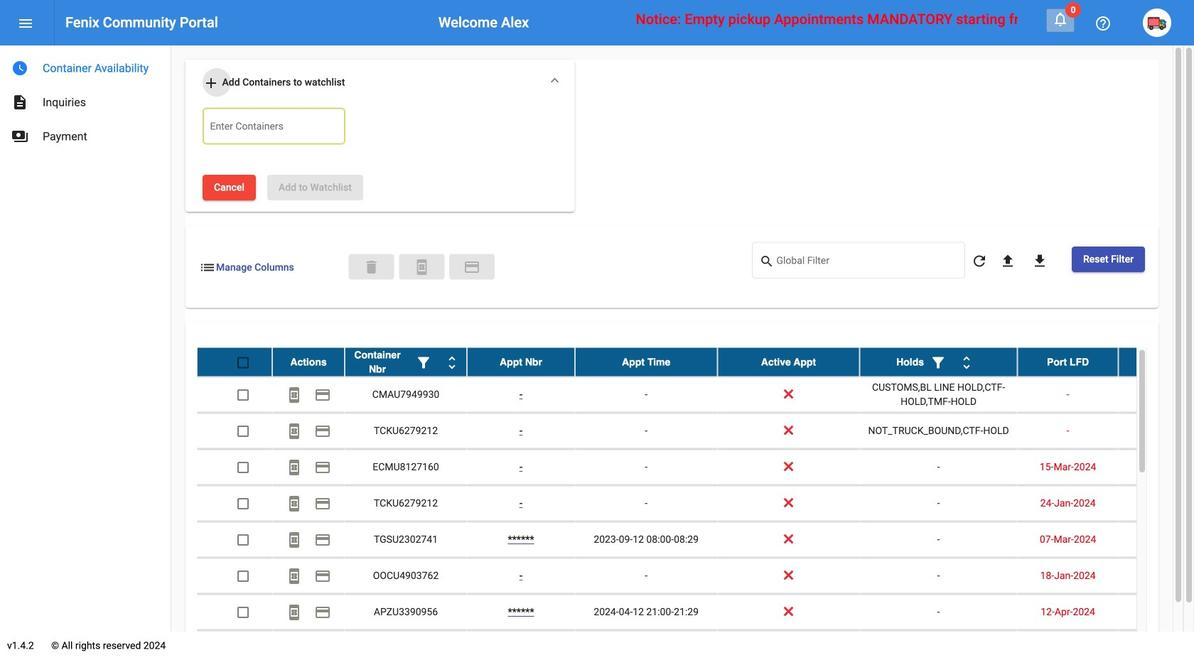 Task type: locate. For each thing, give the bounding box(es) containing it.
6 column header from the left
[[860, 348, 1018, 377]]

7 row from the top
[[197, 559, 1195, 595]]

7 column header from the left
[[1018, 348, 1119, 377]]

cell
[[1119, 377, 1195, 413], [1119, 414, 1195, 449], [1119, 450, 1195, 485], [1119, 486, 1195, 522], [1119, 522, 1195, 558], [1119, 559, 1195, 594], [1119, 595, 1195, 630], [197, 631, 272, 661], [272, 631, 345, 661], [345, 631, 467, 661], [467, 631, 575, 661], [575, 631, 718, 661], [718, 631, 860, 661], [860, 631, 1018, 661], [1018, 631, 1119, 661], [1119, 631, 1195, 661]]

2 row from the top
[[197, 377, 1195, 414]]

grid
[[197, 348, 1195, 661]]

column header
[[272, 348, 345, 377], [345, 348, 467, 377], [467, 348, 575, 377], [575, 348, 718, 377], [718, 348, 860, 377], [860, 348, 1018, 377], [1018, 348, 1119, 377], [1119, 348, 1195, 377]]

3 column header from the left
[[467, 348, 575, 377]]

no color image
[[1053, 11, 1070, 28], [17, 15, 34, 32], [1095, 15, 1112, 32], [11, 60, 28, 77], [203, 75, 220, 92], [11, 94, 28, 111], [11, 128, 28, 145], [972, 253, 989, 270], [1032, 253, 1049, 270], [415, 354, 432, 371], [959, 354, 976, 371], [314, 387, 331, 404], [314, 423, 331, 440], [286, 460, 303, 477], [314, 496, 331, 513], [286, 532, 303, 549], [314, 532, 331, 549], [286, 568, 303, 586], [286, 605, 303, 622]]

None text field
[[210, 122, 338, 136]]

row
[[197, 348, 1195, 377], [197, 377, 1195, 414], [197, 414, 1195, 450], [197, 450, 1195, 486], [197, 486, 1195, 522], [197, 522, 1195, 559], [197, 559, 1195, 595], [197, 595, 1195, 631], [197, 631, 1195, 661]]

3 row from the top
[[197, 414, 1195, 450]]

navigation
[[0, 46, 171, 154]]

no color image
[[1000, 253, 1017, 270], [760, 253, 777, 271], [199, 259, 216, 276], [413, 259, 431, 276], [464, 259, 481, 276], [444, 354, 461, 371], [930, 354, 947, 371], [286, 387, 303, 404], [286, 423, 303, 440], [314, 460, 331, 477], [286, 496, 303, 513], [314, 568, 331, 586], [314, 605, 331, 622]]

4 row from the top
[[197, 450, 1195, 486]]

4 column header from the left
[[575, 348, 718, 377]]

1 row from the top
[[197, 348, 1195, 377]]



Task type: describe. For each thing, give the bounding box(es) containing it.
6 row from the top
[[197, 522, 1195, 559]]

8 row from the top
[[197, 595, 1195, 631]]

5 row from the top
[[197, 486, 1195, 522]]

delete image
[[363, 259, 380, 276]]

8 column header from the left
[[1119, 348, 1195, 377]]

2 column header from the left
[[345, 348, 467, 377]]

1 column header from the left
[[272, 348, 345, 377]]

9 row from the top
[[197, 631, 1195, 661]]

Global Watchlist Filter field
[[777, 258, 958, 269]]

5 column header from the left
[[718, 348, 860, 377]]



